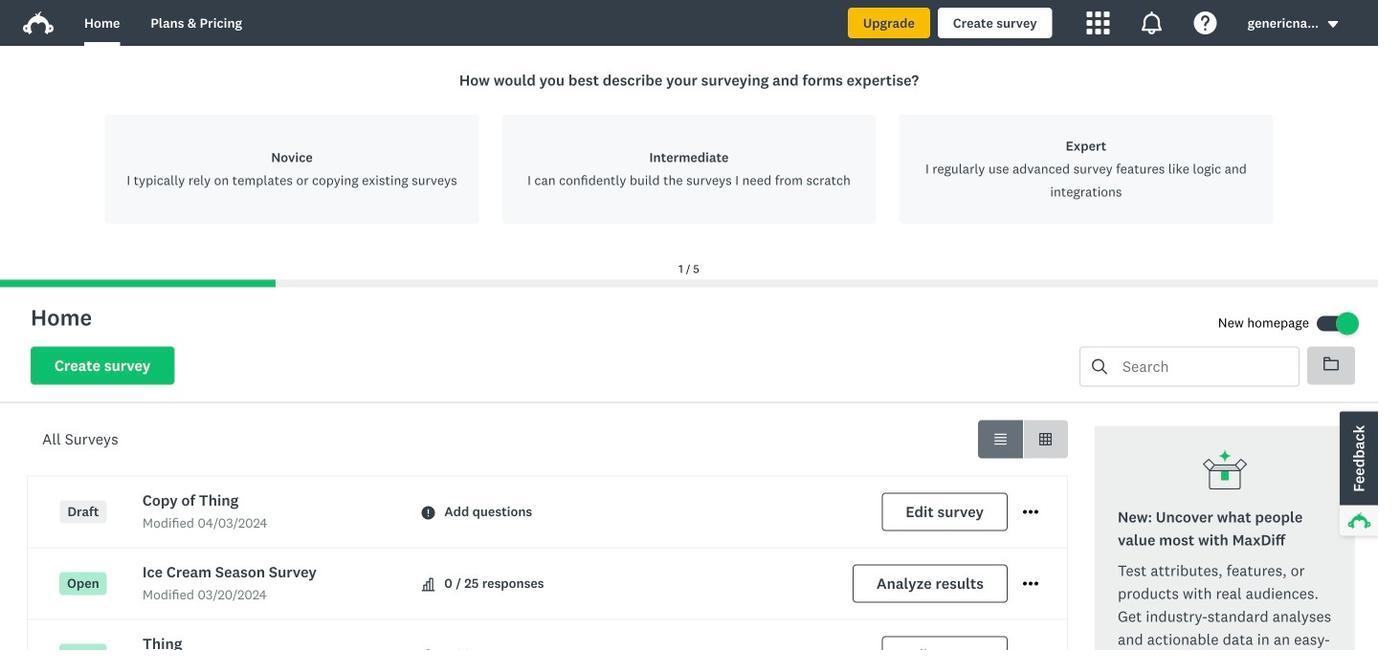 Task type: vqa. For each thing, say whether or not it's contained in the screenshot.
"SurveyMonkey Logo"
no



Task type: locate. For each thing, give the bounding box(es) containing it.
folders image
[[1324, 358, 1339, 371]]

1 open menu image from the top
[[1023, 505, 1039, 521]]

notification center icon image
[[1141, 11, 1164, 34]]

group
[[978, 421, 1068, 459]]

2 open menu image from the top
[[1023, 577, 1039, 592]]

1 brand logo image from the top
[[23, 8, 54, 38]]

help icon image
[[1194, 11, 1217, 34]]

search image
[[1092, 359, 1108, 375]]

brand logo image
[[23, 8, 54, 38], [23, 11, 54, 34]]

products icon image
[[1087, 11, 1110, 34], [1087, 11, 1110, 34]]

open menu image
[[1023, 505, 1039, 521], [1023, 577, 1039, 592], [1023, 583, 1039, 587]]

dropdown arrow icon image
[[1327, 18, 1340, 31], [1329, 21, 1339, 28]]

dialog
[[0, 46, 1379, 288]]

response count image
[[422, 579, 435, 592]]

2 brand logo image from the top
[[23, 11, 54, 34]]

folders image
[[1324, 357, 1339, 372]]



Task type: describe. For each thing, give the bounding box(es) containing it.
max diff icon image
[[1202, 449, 1248, 495]]

open menu image for warning "image"
[[1023, 505, 1039, 521]]

open menu image
[[1023, 511, 1039, 515]]

response count image
[[422, 579, 435, 592]]

warning image
[[422, 507, 435, 520]]

3 open menu image from the top
[[1023, 583, 1039, 587]]

open menu image for response count image
[[1023, 577, 1039, 592]]

search image
[[1092, 359, 1108, 375]]

Search text field
[[1108, 348, 1299, 386]]



